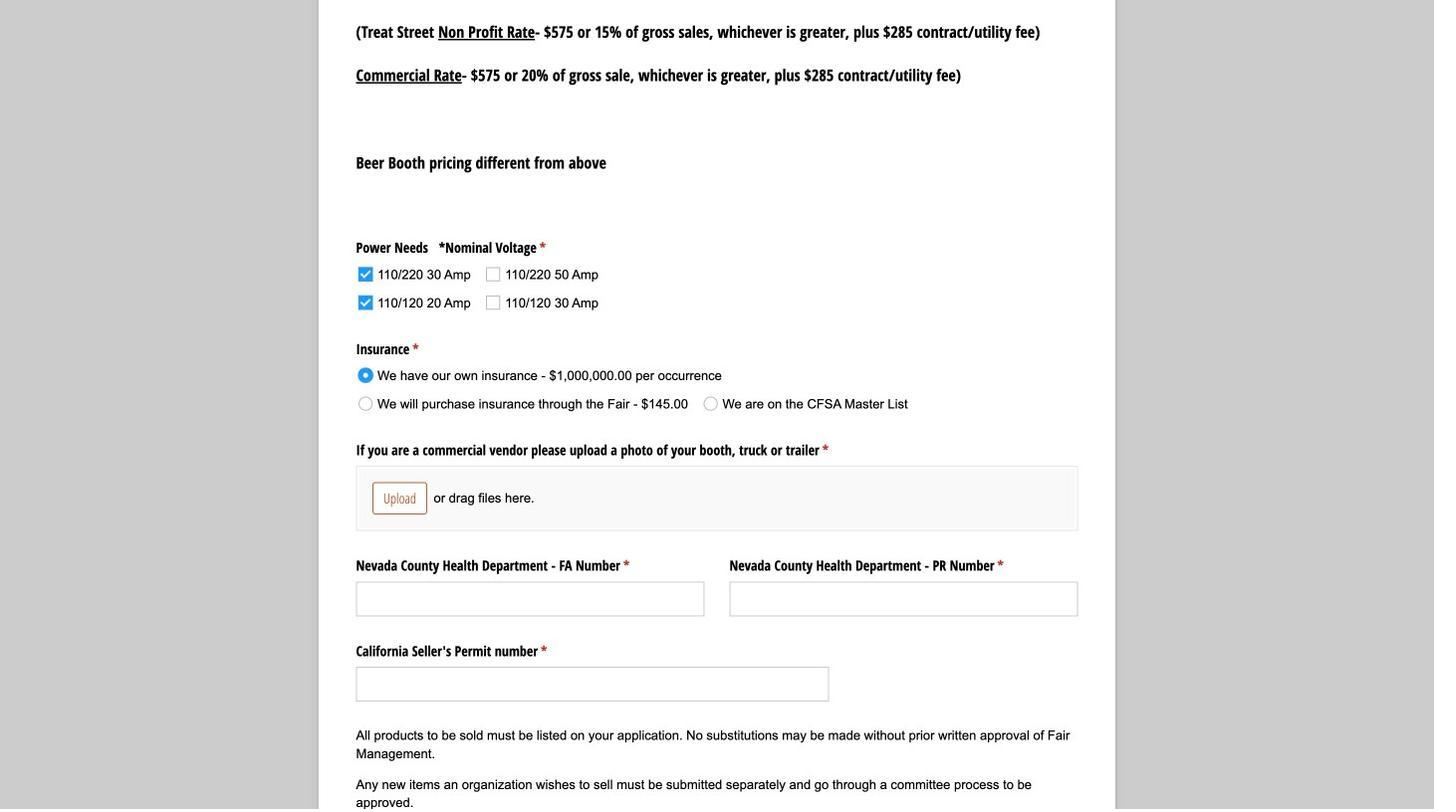 Task type: vqa. For each thing, say whether or not it's contained in the screenshot.
THE STATE text field
no



Task type: locate. For each thing, give the bounding box(es) containing it.
checkbox-group element
[[351, 259, 705, 321]]

None text field
[[730, 582, 1078, 617], [356, 667, 829, 702], [730, 582, 1078, 617], [356, 667, 829, 702]]

None text field
[[356, 582, 705, 617]]

None radio
[[351, 360, 735, 390], [351, 388, 701, 418], [696, 388, 908, 418], [351, 360, 735, 390], [351, 388, 701, 418], [696, 388, 908, 418]]



